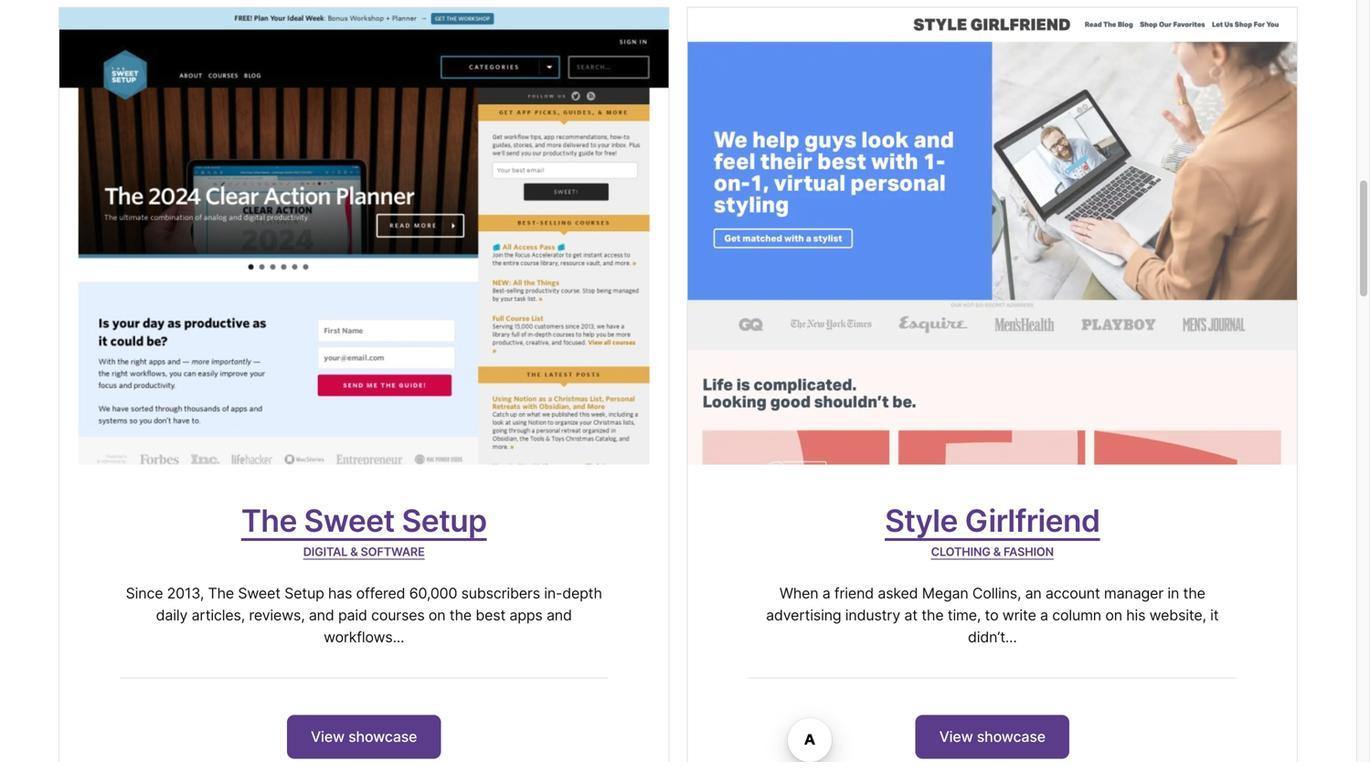 Task type: describe. For each thing, give the bounding box(es) containing it.
showcase for setup
[[349, 729, 417, 746]]

& inside style girlfriend clothing & fashion
[[994, 545, 1002, 559]]

advertising
[[767, 607, 842, 625]]

his
[[1127, 607, 1146, 625]]

time,
[[948, 607, 982, 625]]

asked
[[878, 585, 919, 603]]

articles,
[[192, 607, 245, 625]]

industry
[[846, 607, 901, 625]]

style girlfriend clothing & fashion
[[885, 503, 1101, 559]]

workflows...
[[324, 629, 405, 647]]

0 vertical spatial a
[[823, 585, 831, 603]]

1 vertical spatial a
[[1041, 607, 1049, 625]]

view showcase for setup
[[311, 729, 417, 746]]

the inside since 2013, the sweet setup has offered 60,000 subscribers in-depth daily articles, reviews, and paid courses on the best apps and workflows...
[[450, 607, 472, 625]]

an
[[1026, 585, 1042, 603]]

clothing
[[932, 545, 991, 559]]

software
[[361, 545, 425, 559]]

website,
[[1150, 607, 1207, 625]]

60,000
[[409, 585, 458, 603]]

at
[[905, 607, 918, 625]]

the sweet setup digital & software
[[241, 503, 487, 559]]

clothing & fashion link
[[932, 545, 1054, 559]]

when a friend asked megan collins, an account manager in the advertising industry at the time, to write a column on his website, it didn't...
[[767, 585, 1220, 647]]

style
[[885, 503, 958, 540]]

sweet inside the sweet setup digital & software
[[304, 503, 395, 540]]

column
[[1053, 607, 1102, 625]]

paid
[[338, 607, 367, 625]]

manager
[[1105, 585, 1164, 603]]

digital
[[303, 545, 348, 559]]

when
[[780, 585, 819, 603]]

view showcase link for clothing
[[916, 716, 1070, 760]]

friend
[[835, 585, 874, 603]]

offered
[[356, 585, 406, 603]]

the sweet setup link
[[241, 503, 487, 540]]

& inside the sweet setup digital & software
[[351, 545, 358, 559]]

setup inside since 2013, the sweet setup has offered 60,000 subscribers in-depth daily articles, reviews, and paid courses on the best apps and workflows...
[[285, 585, 324, 603]]

view showcase for clothing
[[940, 729, 1046, 746]]

didn't...
[[969, 629, 1018, 647]]

write
[[1003, 607, 1037, 625]]

girlfriend
[[965, 503, 1101, 540]]

courses
[[371, 607, 425, 625]]

since
[[126, 585, 163, 603]]

view for clothing
[[940, 729, 974, 746]]

megan
[[923, 585, 969, 603]]



Task type: vqa. For each thing, say whether or not it's contained in the screenshot.
on inside the Since 2013, The Sweet Setup Has Offered 60,000 Subscribers In-Depth Daily Articles, Reviews, And Paid Courses On The Best Apps And Workflows...
yes



Task type: locate. For each thing, give the bounding box(es) containing it.
1 horizontal spatial a
[[1041, 607, 1049, 625]]

& down style girlfriend link
[[994, 545, 1002, 559]]

view for setup
[[311, 729, 345, 746]]

0 horizontal spatial showcase
[[349, 729, 417, 746]]

the right in
[[1184, 585, 1206, 603]]

2 and from the left
[[547, 607, 572, 625]]

0 horizontal spatial and
[[309, 607, 334, 625]]

1 and from the left
[[309, 607, 334, 625]]

sweet
[[304, 503, 395, 540], [238, 585, 281, 603]]

2 view showcase link from the left
[[916, 716, 1070, 760]]

1 horizontal spatial view showcase link
[[916, 716, 1070, 760]]

& right digital on the left
[[351, 545, 358, 559]]

the left best
[[450, 607, 472, 625]]

on
[[429, 607, 446, 625], [1106, 607, 1123, 625]]

the
[[241, 503, 297, 540], [208, 585, 234, 603]]

1 horizontal spatial sweet
[[304, 503, 395, 540]]

1 showcase from the left
[[349, 729, 417, 746]]

1 vertical spatial sweet
[[238, 585, 281, 603]]

sweet inside since 2013, the sweet setup has offered 60,000 subscribers in-depth daily articles, reviews, and paid courses on the best apps and workflows...
[[238, 585, 281, 603]]

collins,
[[973, 585, 1022, 603]]

the
[[1184, 585, 1206, 603], [450, 607, 472, 625], [922, 607, 944, 625]]

fashion
[[1004, 545, 1054, 559]]

daily
[[156, 607, 188, 625]]

on down 60,000
[[429, 607, 446, 625]]

setup up reviews,
[[285, 585, 324, 603]]

0 horizontal spatial setup
[[285, 585, 324, 603]]

account
[[1046, 585, 1101, 603]]

1 view from the left
[[311, 729, 345, 746]]

best
[[476, 607, 506, 625]]

and down in-
[[547, 607, 572, 625]]

0 vertical spatial setup
[[402, 503, 487, 540]]

the right at
[[922, 607, 944, 625]]

1 horizontal spatial on
[[1106, 607, 1123, 625]]

the inside since 2013, the sweet setup has offered 60,000 subscribers in-depth daily articles, reviews, and paid courses on the best apps and workflows...
[[208, 585, 234, 603]]

in
[[1168, 585, 1180, 603]]

0 horizontal spatial &
[[351, 545, 358, 559]]

view
[[311, 729, 345, 746], [940, 729, 974, 746]]

view showcase link
[[287, 716, 441, 760], [916, 716, 1070, 760]]

1 view showcase from the left
[[311, 729, 417, 746]]

the inside the sweet setup digital & software
[[241, 503, 297, 540]]

0 horizontal spatial view showcase
[[311, 729, 417, 746]]

1 view showcase link from the left
[[287, 716, 441, 760]]

showcase
[[349, 729, 417, 746], [977, 729, 1046, 746]]

2 horizontal spatial the
[[1184, 585, 1206, 603]]

a
[[823, 585, 831, 603], [1041, 607, 1049, 625]]

2 & from the left
[[994, 545, 1002, 559]]

2 view from the left
[[940, 729, 974, 746]]

sweet up digital & software link
[[304, 503, 395, 540]]

1 vertical spatial setup
[[285, 585, 324, 603]]

a down an
[[1041, 607, 1049, 625]]

digital & software link
[[303, 545, 425, 559]]

1 & from the left
[[351, 545, 358, 559]]

it
[[1211, 607, 1220, 625]]

setup
[[402, 503, 487, 540], [285, 585, 324, 603]]

1 horizontal spatial view
[[940, 729, 974, 746]]

sweet up reviews,
[[238, 585, 281, 603]]

on left his on the right bottom
[[1106, 607, 1123, 625]]

1 horizontal spatial showcase
[[977, 729, 1046, 746]]

0 horizontal spatial the
[[450, 607, 472, 625]]

view showcase link for setup
[[287, 716, 441, 760]]

1 horizontal spatial view showcase
[[940, 729, 1046, 746]]

0 horizontal spatial view showcase link
[[287, 716, 441, 760]]

0 horizontal spatial on
[[429, 607, 446, 625]]

since 2013, the sweet setup has offered 60,000 subscribers in-depth daily articles, reviews, and paid courses on the best apps and workflows...
[[126, 585, 603, 647]]

0 vertical spatial the
[[241, 503, 297, 540]]

0 horizontal spatial a
[[823, 585, 831, 603]]

setup up the software
[[402, 503, 487, 540]]

in-
[[544, 585, 563, 603]]

style girlfriend link
[[885, 503, 1101, 540]]

2 showcase from the left
[[977, 729, 1046, 746]]

and
[[309, 607, 334, 625], [547, 607, 572, 625]]

setup inside the sweet setup digital & software
[[402, 503, 487, 540]]

1 horizontal spatial &
[[994, 545, 1002, 559]]

apps
[[510, 607, 543, 625]]

and down has at the bottom left
[[309, 607, 334, 625]]

on inside the when a friend asked megan collins, an account manager in the advertising industry at the time, to write a column on his website, it didn't...
[[1106, 607, 1123, 625]]

reviews,
[[249, 607, 305, 625]]

1 horizontal spatial the
[[922, 607, 944, 625]]

1 on from the left
[[429, 607, 446, 625]]

1 vertical spatial the
[[208, 585, 234, 603]]

a right when
[[823, 585, 831, 603]]

2 on from the left
[[1106, 607, 1123, 625]]

1 horizontal spatial and
[[547, 607, 572, 625]]

subscribers
[[462, 585, 540, 603]]

0 horizontal spatial the
[[208, 585, 234, 603]]

0 horizontal spatial sweet
[[238, 585, 281, 603]]

has
[[328, 585, 352, 603]]

2013,
[[167, 585, 204, 603]]

0 horizontal spatial view
[[311, 729, 345, 746]]

to
[[986, 607, 999, 625]]

0 vertical spatial sweet
[[304, 503, 395, 540]]

&
[[351, 545, 358, 559], [994, 545, 1002, 559]]

showcase for clothing
[[977, 729, 1046, 746]]

on inside since 2013, the sweet setup has offered 60,000 subscribers in-depth daily articles, reviews, and paid courses on the best apps and workflows...
[[429, 607, 446, 625]]

1 horizontal spatial the
[[241, 503, 297, 540]]

2 view showcase from the left
[[940, 729, 1046, 746]]

view showcase
[[311, 729, 417, 746], [940, 729, 1046, 746]]

1 horizontal spatial setup
[[402, 503, 487, 540]]

depth
[[563, 585, 603, 603]]



